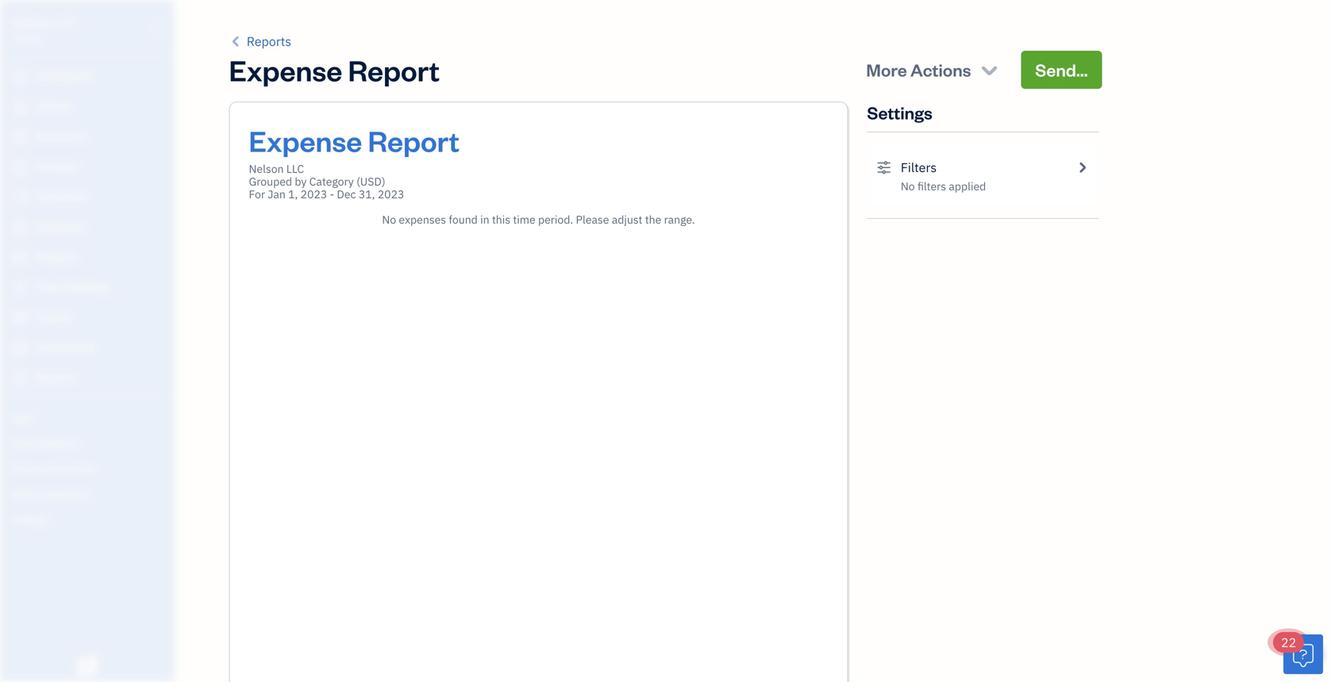 Task type: vqa. For each thing, say whether or not it's contained in the screenshot.
PROJECT IMAGE
yes



Task type: locate. For each thing, give the bounding box(es) containing it.
please
[[576, 212, 609, 227]]

1 vertical spatial expense
[[249, 121, 362, 159]]

expense down the "reports"
[[229, 51, 342, 89]]

by
[[295, 174, 307, 189]]

filters
[[918, 179, 946, 194]]

expense report
[[229, 51, 440, 89]]

in
[[480, 212, 489, 227]]

expenses
[[399, 212, 446, 227]]

bank connections image
[[12, 487, 170, 500]]

project image
[[10, 250, 29, 266]]

nelson llc owner
[[13, 14, 77, 44]]

settings
[[867, 101, 933, 124]]

the
[[645, 212, 662, 227]]

2023 left "-"
[[301, 187, 327, 202]]

no left expenses
[[382, 212, 396, 227]]

2023
[[301, 187, 327, 202], [378, 187, 404, 202]]

reports
[[247, 33, 291, 50]]

expense up by
[[249, 121, 362, 159]]

no
[[901, 179, 915, 194], [382, 212, 396, 227]]

0 vertical spatial expense
[[229, 51, 342, 89]]

1 vertical spatial llc
[[286, 162, 304, 176]]

range.
[[664, 212, 695, 227]]

0 vertical spatial report
[[348, 51, 440, 89]]

nelson up for
[[249, 162, 284, 176]]

0 horizontal spatial nelson
[[13, 14, 53, 31]]

resource center badge image
[[1284, 635, 1323, 675]]

usd
[[360, 174, 382, 189]]

chart image
[[10, 341, 29, 356]]

nelson inside the expense report nelson llc grouped by category ( usd ) for jan 1, 2023 - dec 31, 2023
[[249, 162, 284, 176]]

chevronright image
[[1075, 158, 1090, 177]]

0 vertical spatial nelson
[[13, 14, 53, 31]]

expense
[[229, 51, 342, 89], [249, 121, 362, 159]]

nelson
[[13, 14, 53, 31], [249, 162, 284, 176]]

time
[[513, 212, 536, 227]]

0 vertical spatial no
[[901, 179, 915, 194]]

dec
[[337, 187, 356, 202]]

llc
[[56, 14, 77, 31], [286, 162, 304, 176]]

1 horizontal spatial 2023
[[378, 187, 404, 202]]

22 button
[[1273, 633, 1323, 675]]

1 horizontal spatial llc
[[286, 162, 304, 176]]

dashboard image
[[10, 69, 29, 85]]

report
[[348, 51, 440, 89], [368, 121, 460, 159]]

for
[[249, 187, 265, 202]]

report for expense report nelson llc grouped by category ( usd ) for jan 1, 2023 - dec 31, 2023
[[368, 121, 460, 159]]

category
[[309, 174, 354, 189]]

1 vertical spatial no
[[382, 212, 396, 227]]

apps image
[[12, 411, 170, 424]]

2023 right 31, on the left top of the page
[[378, 187, 404, 202]]

0 vertical spatial llc
[[56, 14, 77, 31]]

1,
[[288, 187, 298, 202]]

-
[[330, 187, 334, 202]]

nelson up owner
[[13, 14, 53, 31]]

no filters applied
[[901, 179, 986, 194]]

expense for expense report nelson llc grouped by category ( usd ) for jan 1, 2023 - dec 31, 2023
[[249, 121, 362, 159]]

more actions button
[[852, 51, 1015, 89]]

expense image
[[10, 220, 29, 236]]

1 horizontal spatial nelson
[[249, 162, 284, 176]]

jan
[[268, 187, 286, 202]]

1 vertical spatial report
[[368, 121, 460, 159]]

0 horizontal spatial no
[[382, 212, 396, 227]]

0 horizontal spatial 2023
[[301, 187, 327, 202]]

expense for expense report
[[229, 51, 342, 89]]

0 horizontal spatial llc
[[56, 14, 77, 31]]

expense inside the expense report nelson llc grouped by category ( usd ) for jan 1, 2023 - dec 31, 2023
[[249, 121, 362, 159]]

send…
[[1036, 58, 1088, 81]]

report inside the expense report nelson llc grouped by category ( usd ) for jan 1, 2023 - dec 31, 2023
[[368, 121, 460, 159]]

llc inside nelson llc owner
[[56, 14, 77, 31]]

no down the filters
[[901, 179, 915, 194]]

items and services image
[[12, 462, 170, 475]]

)
[[382, 174, 385, 189]]

1 horizontal spatial no
[[901, 179, 915, 194]]

adjust
[[612, 212, 643, 227]]

actions
[[911, 58, 971, 81]]

1 vertical spatial nelson
[[249, 162, 284, 176]]

chevronleft image
[[229, 32, 244, 51]]

period.
[[538, 212, 573, 227]]



Task type: describe. For each thing, give the bounding box(es) containing it.
client image
[[10, 99, 29, 115]]

settings image
[[877, 158, 891, 177]]

main element
[[0, 0, 214, 683]]

reports button
[[229, 32, 291, 51]]

invoice image
[[10, 160, 29, 175]]

more actions
[[867, 58, 971, 81]]

(
[[357, 174, 360, 189]]

found
[[449, 212, 478, 227]]

report for expense report
[[348, 51, 440, 89]]

2 2023 from the left
[[378, 187, 404, 202]]

report image
[[10, 371, 29, 387]]

no for no expenses found in this time period. please adjust the range.
[[382, 212, 396, 227]]

31,
[[359, 187, 375, 202]]

payment image
[[10, 190, 29, 206]]

timer image
[[10, 280, 29, 296]]

grouped
[[249, 174, 292, 189]]

freshbooks image
[[75, 657, 100, 676]]

llc inside the expense report nelson llc grouped by category ( usd ) for jan 1, 2023 - dec 31, 2023
[[286, 162, 304, 176]]

expense report nelson llc grouped by category ( usd ) for jan 1, 2023 - dec 31, 2023
[[249, 121, 460, 202]]

no expenses found in this time period. please adjust the range.
[[382, 212, 695, 227]]

team members image
[[12, 437, 170, 449]]

1 2023 from the left
[[301, 187, 327, 202]]

filters
[[901, 159, 937, 176]]

nelson inside nelson llc owner
[[13, 14, 53, 31]]

this
[[492, 212, 511, 227]]

estimate image
[[10, 129, 29, 145]]

chevrondown image
[[979, 59, 1001, 81]]

22
[[1281, 635, 1297, 651]]

settings image
[[12, 513, 170, 526]]

applied
[[949, 179, 986, 194]]

money image
[[10, 310, 29, 326]]

send… button
[[1021, 51, 1102, 89]]

owner
[[13, 32, 42, 44]]

more
[[867, 58, 907, 81]]

no for no filters applied
[[901, 179, 915, 194]]



